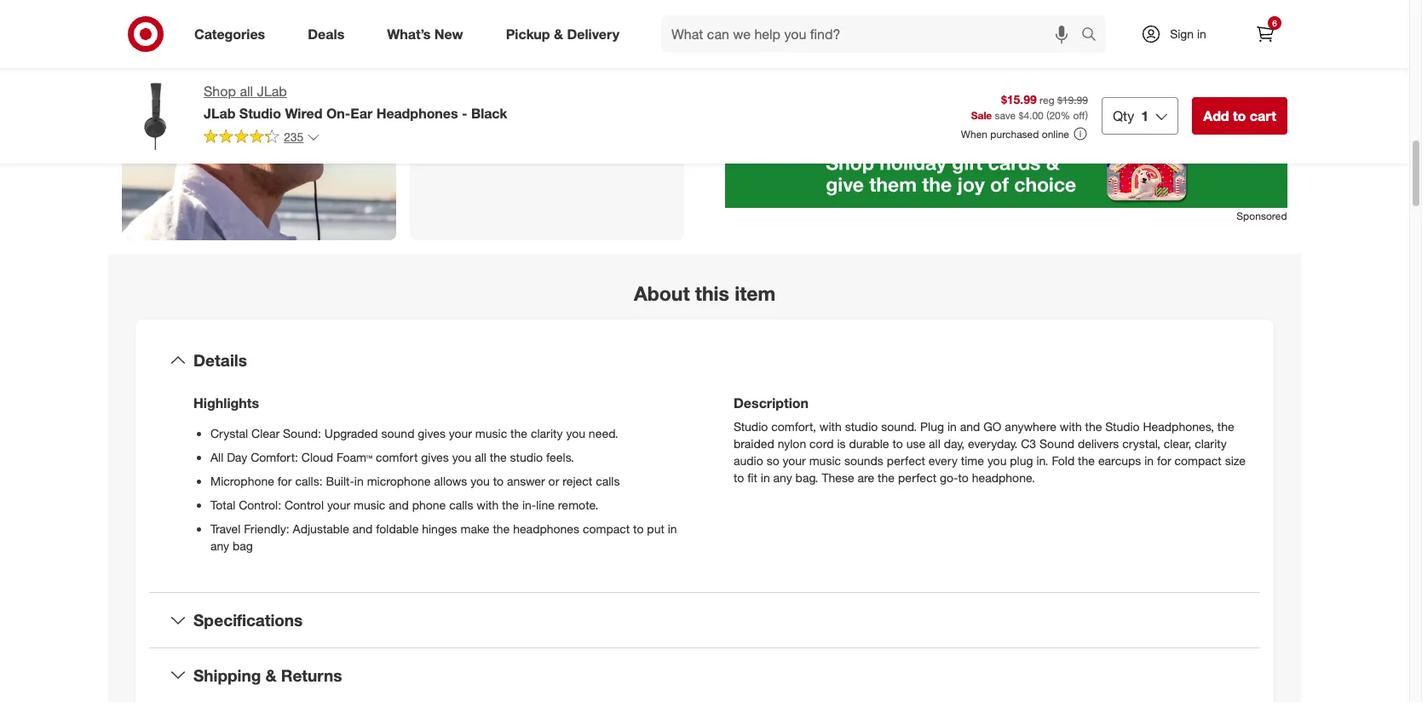 Task type: locate. For each thing, give the bounding box(es) containing it.
time
[[819, 9, 847, 26], [961, 453, 984, 468]]

clarity
[[531, 426, 563, 440], [1195, 436, 1227, 451]]

0 horizontal spatial compact
[[583, 521, 630, 536]]

2 vertical spatial music
[[354, 498, 386, 512]]

1 horizontal spatial &
[[554, 25, 563, 42]]

2 horizontal spatial your
[[783, 453, 806, 468]]

1 vertical spatial gives
[[421, 450, 449, 464]]

0 vertical spatial this
[[548, 49, 576, 69]]

to left answer
[[493, 474, 504, 488]]

your down 'nylon'
[[783, 453, 806, 468]]

0 horizontal spatial jlab
[[204, 105, 236, 122]]

compact inside description studio comfort, with studio sound. plug in and go anywhere with the studio headphones, the braided nylon cord is durable to use all day, everyday. c3 sound delivers crystal, clear, clarity audio so your music sounds perfect every time you plug in. fold the earcups in for compact size to fit in any bag. these are the perfect go-to headphone.
[[1175, 453, 1222, 468]]

1 vertical spatial calls
[[449, 498, 473, 512]]

0 horizontal spatial any
[[211, 538, 229, 553]]

0 horizontal spatial &
[[266, 665, 277, 685]]

is
[[837, 436, 846, 451]]

1 horizontal spatial all
[[475, 450, 487, 464]]

1 horizontal spatial studio
[[845, 419, 878, 434]]

studio
[[845, 419, 878, 434], [510, 450, 543, 464]]

you down everyday.
[[988, 453, 1007, 468]]

deals
[[308, 25, 345, 42]]

sound:
[[283, 426, 321, 440]]

crystal,
[[1123, 436, 1161, 451]]

in down foam™
[[354, 474, 364, 488]]

the right are
[[878, 470, 895, 485]]

in down crystal, on the right of page
[[1145, 453, 1154, 468]]

0 vertical spatial jlab
[[257, 83, 287, 100]]

studio up crystal, on the right of page
[[1106, 419, 1140, 434]]

with up sound
[[1060, 419, 1082, 434]]

jlab up wired
[[257, 83, 287, 100]]

sale
[[971, 109, 992, 122]]

0 vertical spatial over
[[787, 9, 815, 26]]

$19.99
[[1058, 93, 1088, 106]]

your up allows
[[449, 426, 472, 440]]

any down so
[[774, 470, 792, 485]]

shop
[[204, 83, 236, 100]]

foldable
[[376, 521, 419, 536]]

shipping & returns button
[[149, 648, 1261, 702]]

time up on
[[819, 9, 847, 26]]

1 horizontal spatial jlab
[[257, 83, 287, 100]]

already have this product?
[[444, 49, 650, 69]]

save
[[995, 109, 1016, 122]]

1 vertical spatial over
[[876, 29, 899, 43]]

1 horizontal spatial this
[[695, 281, 729, 305]]

time inside description studio comfort, with studio sound. plug in and go anywhere with the studio headphones, the braided nylon cord is durable to use all day, everyday. c3 sound delivers crystal, clear, clarity audio so your music sounds perfect every time you plug in. fold the earcups in for compact size to fit in any bag. these are the perfect go-to headphone.
[[961, 453, 984, 468]]

1 horizontal spatial calls
[[596, 474, 620, 488]]

all right shop
[[240, 83, 253, 100]]

1 horizontal spatial compact
[[1175, 453, 1222, 468]]

search button
[[1074, 15, 1115, 56]]

calls down allows
[[449, 498, 473, 512]]

all
[[211, 450, 224, 464]]

1 vertical spatial any
[[211, 538, 229, 553]]

1 horizontal spatial clarity
[[1195, 436, 1227, 451]]

sound.
[[881, 419, 917, 434]]

allows
[[434, 474, 467, 488]]

1 horizontal spatial any
[[774, 470, 792, 485]]

0 horizontal spatial clarity
[[531, 426, 563, 440]]

comfort
[[376, 450, 418, 464]]

1 horizontal spatial for
[[1157, 453, 1172, 468]]

perfect down use
[[887, 453, 925, 468]]

0 vertical spatial for
[[1157, 453, 1172, 468]]

wired
[[285, 105, 323, 122]]

music up answer
[[475, 426, 507, 440]]

and down "microphone"
[[389, 498, 409, 512]]

microphone for calls: built-in microphone allows you to answer or reject calls
[[211, 474, 620, 488]]

1 vertical spatial &
[[266, 665, 277, 685]]

clarity up feels.
[[531, 426, 563, 440]]

in inside travel friendly: adjustable and foldable hinges make the headphones compact to put in any bag
[[668, 521, 677, 536]]

2 horizontal spatial studio
[[1106, 419, 1140, 434]]

on-
[[326, 105, 351, 122]]

4.00
[[1024, 109, 1044, 122]]

reject
[[563, 474, 593, 488]]

perfect down every
[[898, 470, 937, 485]]

this down pickup & delivery
[[548, 49, 576, 69]]

studio up durable
[[845, 419, 878, 434]]

0 horizontal spatial calls
[[449, 498, 473, 512]]

compact inside travel friendly: adjustable and foldable hinges make the headphones compact to put in any bag
[[583, 521, 630, 536]]

music up foldable
[[354, 498, 386, 512]]

0 horizontal spatial all
[[240, 83, 253, 100]]

glance
[[755, 68, 798, 85]]

specifications button
[[149, 593, 1261, 647]]

0 vertical spatial &
[[554, 25, 563, 42]]

1 vertical spatial jlab
[[204, 105, 236, 122]]

over
[[787, 9, 815, 26], [876, 29, 899, 43]]

all inside description studio comfort, with studio sound. plug in and go anywhere with the studio headphones, the braided nylon cord is durable to use all day, everyday. c3 sound delivers crystal, clear, clarity audio so your music sounds perfect every time you plug in. fold the earcups in for compact size to fit in any bag. these are the perfect go-to headphone.
[[929, 436, 941, 451]]

and
[[960, 419, 980, 434], [389, 498, 409, 512], [353, 521, 373, 536]]

1 horizontal spatial time
[[961, 453, 984, 468]]

the up size
[[1218, 419, 1235, 434]]

1 horizontal spatial music
[[475, 426, 507, 440]]

over left the $100
[[876, 29, 899, 43]]

1 horizontal spatial your
[[449, 426, 472, 440]]

earcups
[[1098, 453, 1141, 468]]

and inside description studio comfort, with studio sound. plug in and go anywhere with the studio headphones, the braided nylon cord is durable to use all day, everyday. c3 sound delivers crystal, clear, clarity audio so your music sounds perfect every time you plug in. fold the earcups in for compact size to fit in any bag. these are the perfect go-to headphone.
[[960, 419, 980, 434]]

day,
[[944, 436, 965, 451]]

or
[[549, 474, 559, 488]]

day
[[227, 450, 247, 464]]

gives up allows
[[421, 450, 449, 464]]

0 horizontal spatial your
[[327, 498, 350, 512]]

sign
[[1170, 26, 1194, 41]]

0 vertical spatial music
[[475, 426, 507, 440]]

are
[[858, 470, 875, 485]]

to inside add to cart button
[[1233, 107, 1246, 124]]

in right put
[[668, 521, 677, 536]]

the inside travel friendly: adjustable and foldable hinges make the headphones compact to put in any bag
[[493, 521, 510, 536]]

over up affirm
[[787, 9, 815, 26]]

braided
[[734, 436, 775, 451]]

calls right 'reject'
[[596, 474, 620, 488]]

20
[[1049, 109, 1061, 122]]

0 vertical spatial and
[[960, 419, 980, 434]]

any
[[774, 470, 792, 485], [211, 538, 229, 553]]

studio up 235 link
[[239, 105, 281, 122]]

so
[[767, 453, 780, 468]]

0 vertical spatial any
[[774, 470, 792, 485]]

& left returns
[[266, 665, 277, 685]]

plug
[[1010, 453, 1033, 468]]

the left feels.
[[490, 450, 507, 464]]

1 vertical spatial your
[[783, 453, 806, 468]]

add to cart
[[1204, 107, 1277, 124]]

ear
[[351, 105, 373, 122]]

compact down the remote.
[[583, 521, 630, 536]]

&
[[554, 25, 563, 42], [266, 665, 277, 685]]

1 vertical spatial compact
[[583, 521, 630, 536]]

studio up answer
[[510, 450, 543, 464]]

2 vertical spatial your
[[327, 498, 350, 512]]

all up microphone for calls: built-in microphone allows you to answer or reject calls
[[475, 450, 487, 464]]

0 horizontal spatial and
[[353, 521, 373, 536]]

and left foldable
[[353, 521, 373, 536]]

studio up braided
[[734, 419, 768, 434]]

use
[[907, 436, 926, 451]]

every
[[929, 453, 958, 468]]

and left go
[[960, 419, 980, 434]]

0 vertical spatial gives
[[418, 426, 446, 440]]

1 vertical spatial for
[[278, 474, 292, 488]]

time inside pay over time with affirm on orders over $100
[[819, 9, 847, 26]]

2 horizontal spatial music
[[809, 453, 841, 468]]

any down travel
[[211, 538, 229, 553]]

reg
[[1040, 93, 1055, 106]]

music
[[475, 426, 507, 440], [809, 453, 841, 468], [354, 498, 386, 512]]

about this item
[[634, 281, 776, 305]]

categories link
[[180, 15, 287, 53]]

about
[[634, 281, 690, 305]]

1 vertical spatial time
[[961, 453, 984, 468]]

compact down clear,
[[1175, 453, 1222, 468]]

for left calls:
[[278, 474, 292, 488]]

with up make
[[477, 498, 499, 512]]

pickup
[[506, 25, 550, 42]]

& up already have this product?
[[554, 25, 563, 42]]

2 horizontal spatial and
[[960, 419, 980, 434]]

in right sign
[[1197, 26, 1207, 41]]

jlab down shop
[[204, 105, 236, 122]]

this left item
[[695, 281, 729, 305]]

you
[[566, 426, 585, 440], [452, 450, 472, 464], [988, 453, 1007, 468], [471, 474, 490, 488]]

all
[[240, 83, 253, 100], [929, 436, 941, 451], [475, 450, 487, 464]]

crystal clear sound: upgraded sound gives your music the clarity you need.
[[211, 426, 618, 440]]

microphone
[[367, 474, 431, 488]]

in-
[[522, 498, 536, 512]]

the right make
[[493, 521, 510, 536]]

for down clear,
[[1157, 453, 1172, 468]]

what's new
[[387, 25, 463, 42]]

to right add
[[1233, 107, 1246, 124]]

the up delivers
[[1085, 419, 1102, 434]]

foam™
[[337, 450, 373, 464]]

0 vertical spatial time
[[819, 9, 847, 26]]

1 vertical spatial music
[[809, 453, 841, 468]]

to inside travel friendly: adjustable and foldable hinges make the headphones compact to put in any bag
[[633, 521, 644, 536]]

affirm
[[786, 29, 818, 43]]

0 horizontal spatial studio
[[239, 105, 281, 122]]

1 vertical spatial studio
[[510, 450, 543, 464]]

gives right sound
[[418, 426, 446, 440]]

0 horizontal spatial this
[[548, 49, 576, 69]]

0 vertical spatial studio
[[845, 419, 878, 434]]

all down plug at the right bottom of page
[[929, 436, 941, 451]]

the down delivers
[[1078, 453, 1095, 468]]

1 horizontal spatial with
[[820, 419, 842, 434]]

0 horizontal spatial with
[[477, 498, 499, 512]]

and inside travel friendly: adjustable and foldable hinges make the headphones compact to put in any bag
[[353, 521, 373, 536]]

time down day,
[[961, 453, 984, 468]]

sign in
[[1170, 26, 1207, 41]]

1 vertical spatial this
[[695, 281, 729, 305]]

advertisement region
[[725, 143, 1288, 208]]

compact
[[1175, 453, 1222, 468], [583, 521, 630, 536]]

6
[[1273, 18, 1277, 28]]

2 horizontal spatial all
[[929, 436, 941, 451]]

anywhere
[[1005, 419, 1057, 434]]

& inside dropdown button
[[266, 665, 277, 685]]

0 horizontal spatial time
[[819, 9, 847, 26]]

2 vertical spatial and
[[353, 521, 373, 536]]

to left put
[[633, 521, 644, 536]]

with up cord
[[820, 419, 842, 434]]

cord
[[810, 436, 834, 451]]

1 horizontal spatial and
[[389, 498, 409, 512]]

0 vertical spatial your
[[449, 426, 472, 440]]

this
[[548, 49, 576, 69], [695, 281, 729, 305]]

jlab studio wired on-ear headphones - black, 5 of 6 image
[[122, 0, 396, 241]]

0 vertical spatial compact
[[1175, 453, 1222, 468]]

orders
[[838, 29, 872, 43]]

sponsored
[[1237, 210, 1288, 223]]

clarity up size
[[1195, 436, 1227, 451]]

music down cord
[[809, 453, 841, 468]]

shipping
[[193, 665, 261, 685]]

need.
[[589, 426, 618, 440]]

your down built-
[[327, 498, 350, 512]]

upgraded
[[325, 426, 378, 440]]



Task type: vqa. For each thing, say whether or not it's contained in the screenshot.
Only at
no



Task type: describe. For each thing, give the bounding box(es) containing it.
to left fit
[[734, 470, 744, 485]]

any inside description studio comfort, with studio sound. plug in and go anywhere with the studio headphones, the braided nylon cord is durable to use all day, everyday. c3 sound delivers crystal, clear, clarity audio so your music sounds perfect every time you plug in. fold the earcups in for compact size to fit in any bag. these are the perfect go-to headphone.
[[774, 470, 792, 485]]

1 vertical spatial and
[[389, 498, 409, 512]]

in.
[[1037, 453, 1049, 468]]

when purchased online
[[961, 127, 1070, 140]]

on
[[821, 29, 835, 43]]

clarity inside description studio comfort, with studio sound. plug in and go anywhere with the studio headphones, the braided nylon cord is durable to use all day, everyday. c3 sound delivers crystal, clear, clarity audio so your music sounds perfect every time you plug in. fold the earcups in for compact size to fit in any bag. these are the perfect go-to headphone.
[[1195, 436, 1227, 451]]

0 vertical spatial perfect
[[887, 453, 925, 468]]

highlights
[[193, 394, 259, 411]]

everyday.
[[968, 436, 1018, 451]]

description studio comfort, with studio sound. plug in and go anywhere with the studio headphones, the braided nylon cord is durable to use all day, everyday. c3 sound delivers crystal, clear, clarity audio so your music sounds perfect every time you plug in. fold the earcups in for compact size to fit in any bag. these are the perfect go-to headphone.
[[734, 394, 1246, 485]]

headphones
[[376, 105, 458, 122]]

size
[[1225, 453, 1246, 468]]

these
[[822, 470, 854, 485]]

qty 1
[[1113, 107, 1149, 124]]

returns
[[281, 665, 342, 685]]

2 horizontal spatial with
[[1060, 419, 1082, 434]]

control
[[285, 498, 324, 512]]

sound
[[1040, 436, 1075, 451]]

you left need.
[[566, 426, 585, 440]]

already
[[444, 49, 503, 69]]

image gallery element
[[122, 0, 684, 246]]

c3
[[1021, 436, 1036, 451]]

a
[[743, 68, 751, 85]]

image of jlab studio wired on-ear headphones - black image
[[122, 82, 190, 150]]

at a glance
[[725, 68, 798, 85]]

adjustable
[[293, 521, 349, 536]]

line
[[536, 498, 555, 512]]

have
[[507, 49, 543, 69]]

1 horizontal spatial over
[[876, 29, 899, 43]]

travel friendly: adjustable and foldable hinges make the headphones compact to put in any bag
[[211, 521, 677, 553]]

when
[[961, 127, 988, 140]]

phone
[[412, 498, 446, 512]]

headphones
[[513, 521, 580, 536]]

what's
[[387, 25, 431, 42]]

bag.
[[796, 470, 819, 485]]

add
[[1204, 107, 1229, 124]]

details
[[193, 350, 247, 370]]

1 vertical spatial perfect
[[898, 470, 937, 485]]

bag
[[233, 538, 253, 553]]

$100
[[902, 29, 928, 43]]

delivers
[[1078, 436, 1119, 451]]

for inside description studio comfort, with studio sound. plug in and go anywhere with the studio headphones, the braided nylon cord is durable to use all day, everyday. c3 sound delivers crystal, clear, clarity audio so your music sounds perfect every time you plug in. fold the earcups in for compact size to fit in any bag. these are the perfect go-to headphone.
[[1157, 453, 1172, 468]]

fold
[[1052, 453, 1075, 468]]

with
[[759, 29, 783, 43]]

235
[[284, 129, 304, 144]]

headphone.
[[972, 470, 1035, 485]]

music inside description studio comfort, with studio sound. plug in and go anywhere with the studio headphones, the braided nylon cord is durable to use all day, everyday. c3 sound delivers crystal, clear, clarity audio so your music sounds perfect every time you plug in. fold the earcups in for compact size to fit in any bag. these are the perfect go-to headphone.
[[809, 453, 841, 468]]

durable
[[849, 436, 889, 451]]

What can we help you find? suggestions appear below search field
[[661, 15, 1086, 53]]

description
[[734, 394, 809, 411]]

pay
[[759, 9, 783, 26]]

travel
[[211, 521, 241, 536]]

0 horizontal spatial studio
[[510, 450, 543, 464]]

to down day,
[[958, 470, 969, 485]]

studio inside shop all jlab jlab studio wired on-ear headphones - black
[[239, 105, 281, 122]]

delivery
[[567, 25, 620, 42]]

shop all jlab jlab studio wired on-ear headphones - black
[[204, 83, 507, 122]]

calls:
[[295, 474, 323, 488]]

off
[[1073, 109, 1085, 122]]

any inside travel friendly: adjustable and foldable hinges make the headphones compact to put in any bag
[[211, 538, 229, 553]]

& for pickup
[[554, 25, 563, 42]]

0 horizontal spatial for
[[278, 474, 292, 488]]

in right fit
[[761, 470, 770, 485]]

control:
[[239, 498, 281, 512]]

0 vertical spatial calls
[[596, 474, 620, 488]]

nylon
[[778, 436, 806, 451]]

-
[[462, 105, 467, 122]]

black
[[471, 105, 507, 122]]

0 horizontal spatial over
[[787, 9, 815, 26]]

search
[[1074, 27, 1115, 44]]

audio
[[734, 453, 763, 468]]

details button
[[149, 333, 1261, 388]]

feels.
[[546, 450, 574, 464]]

microphone
[[211, 474, 274, 488]]

pay over time with affirm on orders over $100
[[759, 9, 928, 43]]

online
[[1042, 127, 1070, 140]]

fit
[[748, 470, 758, 485]]

sounds
[[845, 453, 884, 468]]

product?
[[581, 49, 650, 69]]

new
[[435, 25, 463, 42]]

1
[[1141, 107, 1149, 124]]

sign in link
[[1127, 15, 1233, 53]]

studio inside description studio comfort, with studio sound. plug in and go anywhere with the studio headphones, the braided nylon cord is durable to use all day, everyday. c3 sound delivers crystal, clear, clarity audio so your music sounds perfect every time you plug in. fold the earcups in for compact size to fit in any bag. these are the perfect go-to headphone.
[[845, 419, 878, 434]]

remote.
[[558, 498, 599, 512]]

cloud
[[302, 450, 333, 464]]

what's new link
[[373, 15, 485, 53]]

put
[[647, 521, 665, 536]]

all day comfort: cloud foam™ comfort gives you all the studio feels.
[[211, 450, 574, 464]]

go-
[[940, 470, 958, 485]]

1 horizontal spatial studio
[[734, 419, 768, 434]]

go
[[984, 419, 1002, 434]]

qty
[[1113, 107, 1135, 124]]

answer
[[507, 474, 545, 488]]

your inside description studio comfort, with studio sound. plug in and go anywhere with the studio headphones, the braided nylon cord is durable to use all day, everyday. c3 sound delivers crystal, clear, clarity audio so your music sounds perfect every time you plug in. fold the earcups in for compact size to fit in any bag. these are the perfect go-to headphone.
[[783, 453, 806, 468]]

cart
[[1250, 107, 1277, 124]]

the up answer
[[511, 426, 528, 440]]

0 horizontal spatial music
[[354, 498, 386, 512]]

in up day,
[[948, 419, 957, 434]]

you inside description studio comfort, with studio sound. plug in and go anywhere with the studio headphones, the braided nylon cord is durable to use all day, everyday. c3 sound delivers crystal, clear, clarity audio so your music sounds perfect every time you plug in. fold the earcups in for compact size to fit in any bag. these are the perfect go-to headphone.
[[988, 453, 1007, 468]]

the left in-
[[502, 498, 519, 512]]

& for shipping
[[266, 665, 277, 685]]

you up allows
[[452, 450, 472, 464]]

to down sound.
[[893, 436, 903, 451]]

pickup & delivery link
[[491, 15, 641, 53]]

you right allows
[[471, 474, 490, 488]]

all inside shop all jlab jlab studio wired on-ear headphones - black
[[240, 83, 253, 100]]

crystal
[[211, 426, 248, 440]]

$
[[1019, 109, 1024, 122]]

categories
[[194, 25, 265, 42]]

$15.99
[[1001, 92, 1037, 106]]

this inside image gallery element
[[548, 49, 576, 69]]



